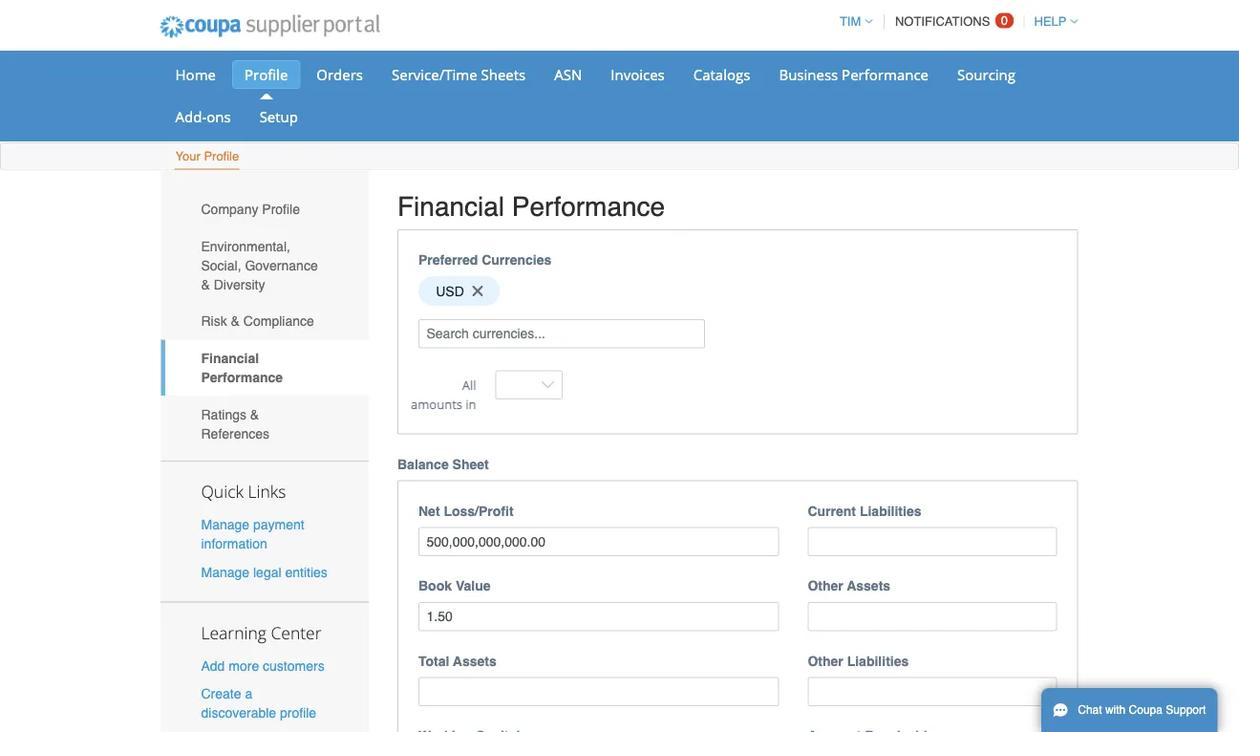 Task type: vqa. For each thing, say whether or not it's contained in the screenshot.
topmost Other
yes



Task type: describe. For each thing, give the bounding box(es) containing it.
diversity
[[214, 277, 265, 292]]

quick links
[[201, 480, 286, 503]]

performance for business performance link
[[842, 65, 929, 84]]

other for other liabilities
[[808, 653, 844, 668]]

balance
[[398, 456, 449, 472]]

governance
[[245, 258, 318, 273]]

manage legal entities link
[[201, 564, 328, 580]]

home link
[[163, 60, 228, 89]]

chat with coupa support button
[[1042, 688, 1218, 732]]

discoverable
[[201, 705, 276, 720]]

& for ratings
[[250, 407, 259, 422]]

asn link
[[542, 60, 595, 89]]

sourcing
[[958, 65, 1016, 84]]

more
[[229, 658, 259, 673]]

ons
[[207, 107, 231, 126]]

Other Liabilities text field
[[808, 677, 1057, 706]]

profile for your profile
[[204, 149, 239, 163]]

sourcing link
[[945, 60, 1028, 89]]

sheet
[[453, 456, 489, 472]]

orders link
[[304, 60, 376, 89]]

currencies
[[482, 252, 552, 268]]

total
[[419, 653, 450, 668]]

compliance
[[244, 314, 314, 329]]

all amounts in
[[411, 376, 476, 412]]

with
[[1106, 703, 1126, 717]]

1 vertical spatial performance
[[512, 191, 665, 222]]

& inside environmental, social, governance & diversity
[[201, 277, 210, 292]]

invoices link
[[599, 60, 677, 89]]

manage payment information
[[201, 517, 305, 552]]

financial performance inside "link"
[[201, 351, 283, 385]]

a
[[245, 686, 252, 701]]

asn
[[555, 65, 582, 84]]

quick
[[201, 480, 244, 503]]

business performance link
[[767, 60, 941, 89]]

current liabilities
[[808, 503, 922, 518]]

add
[[201, 658, 225, 673]]

center
[[271, 621, 322, 644]]

customers
[[263, 658, 325, 673]]

profile link
[[232, 60, 300, 89]]

service/time
[[392, 65, 477, 84]]

sheets
[[481, 65, 526, 84]]

net loss/profit
[[419, 503, 514, 518]]

payment
[[253, 517, 305, 532]]

manage for manage legal entities
[[201, 564, 250, 580]]

preferred
[[419, 252, 478, 268]]

invoices
[[611, 65, 665, 84]]

service/time sheets link
[[379, 60, 538, 89]]

manage legal entities
[[201, 564, 328, 580]]

environmental, social, governance & diversity link
[[161, 228, 369, 303]]

learning center
[[201, 621, 322, 644]]

total assets
[[419, 653, 497, 668]]

business
[[779, 65, 838, 84]]

loss/profit
[[444, 503, 514, 518]]

add more customers
[[201, 658, 325, 673]]

environmental,
[[201, 238, 290, 254]]

create a discoverable profile
[[201, 686, 316, 720]]

ratings & references
[[201, 407, 270, 441]]

Total Assets text field
[[419, 677, 779, 706]]

navigation containing notifications 0
[[831, 3, 1078, 40]]

Search currencies... field
[[419, 319, 705, 348]]

financial performance link
[[161, 340, 369, 396]]

Book Value text field
[[419, 602, 779, 631]]

create
[[201, 686, 241, 701]]

assets for total assets
[[453, 653, 497, 668]]

Other Assets text field
[[808, 602, 1057, 631]]

add-
[[175, 107, 207, 126]]



Task type: locate. For each thing, give the bounding box(es) containing it.
0 horizontal spatial financial
[[201, 351, 259, 366]]

0 vertical spatial assets
[[847, 578, 891, 593]]

risk & compliance link
[[161, 303, 369, 340]]

selected list box
[[412, 272, 1064, 310]]

financial performance
[[398, 191, 665, 222], [201, 351, 283, 385]]

1 horizontal spatial financial
[[398, 191, 505, 222]]

0 vertical spatial financial
[[398, 191, 505, 222]]

usd option
[[419, 276, 500, 306]]

tim link
[[831, 14, 873, 29]]

1 vertical spatial financial performance
[[201, 351, 283, 385]]

1 horizontal spatial performance
[[512, 191, 665, 222]]

service/time sheets
[[392, 65, 526, 84]]

amounts
[[411, 395, 462, 412]]

performance
[[842, 65, 929, 84], [512, 191, 665, 222], [201, 370, 283, 385]]

2 vertical spatial profile
[[262, 201, 300, 217]]

1 vertical spatial manage
[[201, 564, 250, 580]]

profile up environmental,
[[262, 201, 300, 217]]

financial performance down risk & compliance
[[201, 351, 283, 385]]

manage inside manage payment information
[[201, 517, 250, 532]]

financial inside "link"
[[201, 351, 259, 366]]

setup
[[260, 107, 298, 126]]

assets right total in the left of the page
[[453, 653, 497, 668]]

help link
[[1026, 14, 1078, 29]]

performance down tim link
[[842, 65, 929, 84]]

orders
[[317, 65, 363, 84]]

home
[[175, 65, 216, 84]]

coupa
[[1129, 703, 1163, 717]]

0 vertical spatial other
[[808, 578, 844, 593]]

support
[[1166, 703, 1206, 717]]

1 vertical spatial profile
[[204, 149, 239, 163]]

profile up setup
[[245, 65, 288, 84]]

0 vertical spatial &
[[201, 277, 210, 292]]

other assets
[[808, 578, 891, 593]]

& inside ratings & references
[[250, 407, 259, 422]]

add-ons link
[[163, 102, 243, 131]]

1 vertical spatial &
[[231, 314, 240, 329]]

1 horizontal spatial &
[[231, 314, 240, 329]]

2 horizontal spatial performance
[[842, 65, 929, 84]]

profile
[[280, 705, 316, 720]]

your
[[175, 149, 200, 163]]

& right risk
[[231, 314, 240, 329]]

create a discoverable profile link
[[201, 686, 316, 720]]

Current Liabilities text field
[[808, 527, 1057, 556]]

financial up preferred
[[398, 191, 505, 222]]

preferred currencies
[[419, 252, 552, 268]]

company profile
[[201, 201, 300, 217]]

1 vertical spatial liabilities
[[847, 653, 909, 668]]

learning
[[201, 621, 267, 644]]

chat with coupa support
[[1078, 703, 1206, 717]]

your profile
[[175, 149, 239, 163]]

financial down risk
[[201, 351, 259, 366]]

Net Loss/Profit text field
[[419, 527, 779, 556]]

book
[[419, 578, 452, 593]]

profile
[[245, 65, 288, 84], [204, 149, 239, 163], [262, 201, 300, 217]]

2 vertical spatial &
[[250, 407, 259, 422]]

& for risk
[[231, 314, 240, 329]]

& up the references
[[250, 407, 259, 422]]

0 horizontal spatial financial performance
[[201, 351, 283, 385]]

other liabilities
[[808, 653, 909, 668]]

0 vertical spatial manage
[[201, 517, 250, 532]]

usd
[[436, 283, 464, 299]]

manage up information
[[201, 517, 250, 532]]

business performance
[[779, 65, 929, 84]]

0 horizontal spatial performance
[[201, 370, 283, 385]]

current
[[808, 503, 856, 518]]

manage for manage payment information
[[201, 517, 250, 532]]

2 manage from the top
[[201, 564, 250, 580]]

add more customers link
[[201, 658, 325, 673]]

profile right your
[[204, 149, 239, 163]]

financial performance up currencies
[[398, 191, 665, 222]]

0
[[1001, 13, 1008, 28]]

setup link
[[247, 102, 311, 131]]

2 other from the top
[[808, 653, 844, 668]]

1 horizontal spatial financial performance
[[398, 191, 665, 222]]

1 horizontal spatial assets
[[847, 578, 891, 593]]

1 vertical spatial other
[[808, 653, 844, 668]]

value
[[456, 578, 491, 593]]

company profile link
[[161, 191, 369, 228]]

assets for other assets
[[847, 578, 891, 593]]

all
[[462, 376, 476, 393]]

manage payment information link
[[201, 517, 305, 552]]

catalogs
[[694, 65, 751, 84]]

navigation
[[831, 3, 1078, 40]]

0 horizontal spatial &
[[201, 277, 210, 292]]

assets
[[847, 578, 891, 593], [453, 653, 497, 668]]

notifications
[[895, 14, 990, 29]]

financial
[[398, 191, 505, 222], [201, 351, 259, 366]]

performance up currencies
[[512, 191, 665, 222]]

links
[[248, 480, 286, 503]]

manage down information
[[201, 564, 250, 580]]

0 horizontal spatial assets
[[453, 653, 497, 668]]

information
[[201, 536, 267, 552]]

chat
[[1078, 703, 1102, 717]]

1 manage from the top
[[201, 517, 250, 532]]

1 vertical spatial financial
[[201, 351, 259, 366]]

in
[[466, 395, 476, 412]]

2 vertical spatial performance
[[201, 370, 283, 385]]

other
[[808, 578, 844, 593], [808, 653, 844, 668]]

performance for financial performance "link"
[[201, 370, 283, 385]]

other down the other assets
[[808, 653, 844, 668]]

add-ons
[[175, 107, 231, 126]]

balance sheet
[[398, 456, 489, 472]]

risk & compliance
[[201, 314, 314, 329]]

entities
[[285, 564, 328, 580]]

references
[[201, 426, 270, 441]]

environmental, social, governance & diversity
[[201, 238, 318, 292]]

ratings & references link
[[161, 396, 369, 452]]

catalogs link
[[681, 60, 763, 89]]

net
[[419, 503, 440, 518]]

liabilities for other liabilities
[[847, 653, 909, 668]]

social,
[[201, 258, 241, 273]]

liabilities up other liabilities text box
[[847, 653, 909, 668]]

& down social,
[[201, 277, 210, 292]]

risk
[[201, 314, 227, 329]]

0 vertical spatial performance
[[842, 65, 929, 84]]

other down current
[[808, 578, 844, 593]]

assets up other assets text field
[[847, 578, 891, 593]]

coupa supplier portal image
[[147, 3, 393, 51]]

help
[[1035, 14, 1067, 29]]

performance up ratings
[[201, 370, 283, 385]]

ratings
[[201, 407, 247, 422]]

performance inside "link"
[[201, 370, 283, 385]]

profile for company profile
[[262, 201, 300, 217]]

your profile link
[[174, 145, 240, 170]]

2 horizontal spatial &
[[250, 407, 259, 422]]

company
[[201, 201, 258, 217]]

notifications 0
[[895, 13, 1008, 29]]

0 vertical spatial profile
[[245, 65, 288, 84]]

1 other from the top
[[808, 578, 844, 593]]

0 vertical spatial financial performance
[[398, 191, 665, 222]]

liabilities
[[860, 503, 922, 518], [847, 653, 909, 668]]

book value
[[419, 578, 491, 593]]

liabilities up current liabilities text box
[[860, 503, 922, 518]]

liabilities for current liabilities
[[860, 503, 922, 518]]

other for other assets
[[808, 578, 844, 593]]

1 vertical spatial assets
[[453, 653, 497, 668]]

0 vertical spatial liabilities
[[860, 503, 922, 518]]

tim
[[840, 14, 861, 29]]

profile inside "link"
[[204, 149, 239, 163]]



